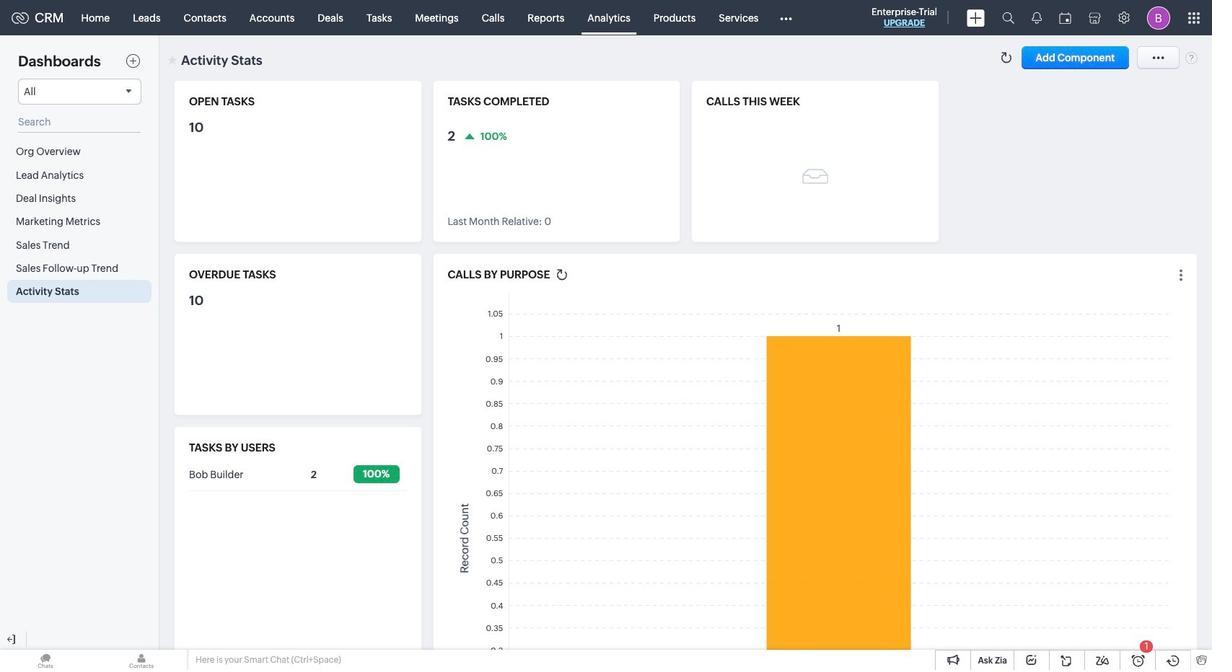 Task type: locate. For each thing, give the bounding box(es) containing it.
help image
[[1186, 51, 1198, 64]]

create menu image
[[967, 9, 985, 26]]

None button
[[1022, 46, 1130, 69]]

Other Modules field
[[771, 6, 802, 29]]

logo image
[[12, 12, 29, 23]]

contacts image
[[96, 650, 187, 671]]

calendar image
[[1060, 12, 1072, 23]]

None field
[[18, 79, 142, 105]]

profile element
[[1139, 0, 1180, 35]]

profile image
[[1148, 6, 1171, 29]]

signals image
[[1032, 12, 1042, 24]]



Task type: describe. For each thing, give the bounding box(es) containing it.
search image
[[1003, 12, 1015, 24]]

Search text field
[[18, 112, 141, 133]]

search element
[[994, 0, 1024, 35]]

create menu element
[[959, 0, 994, 35]]

chats image
[[0, 650, 91, 671]]

signals element
[[1024, 0, 1051, 35]]



Task type: vqa. For each thing, say whether or not it's contained in the screenshot.
Search image
yes



